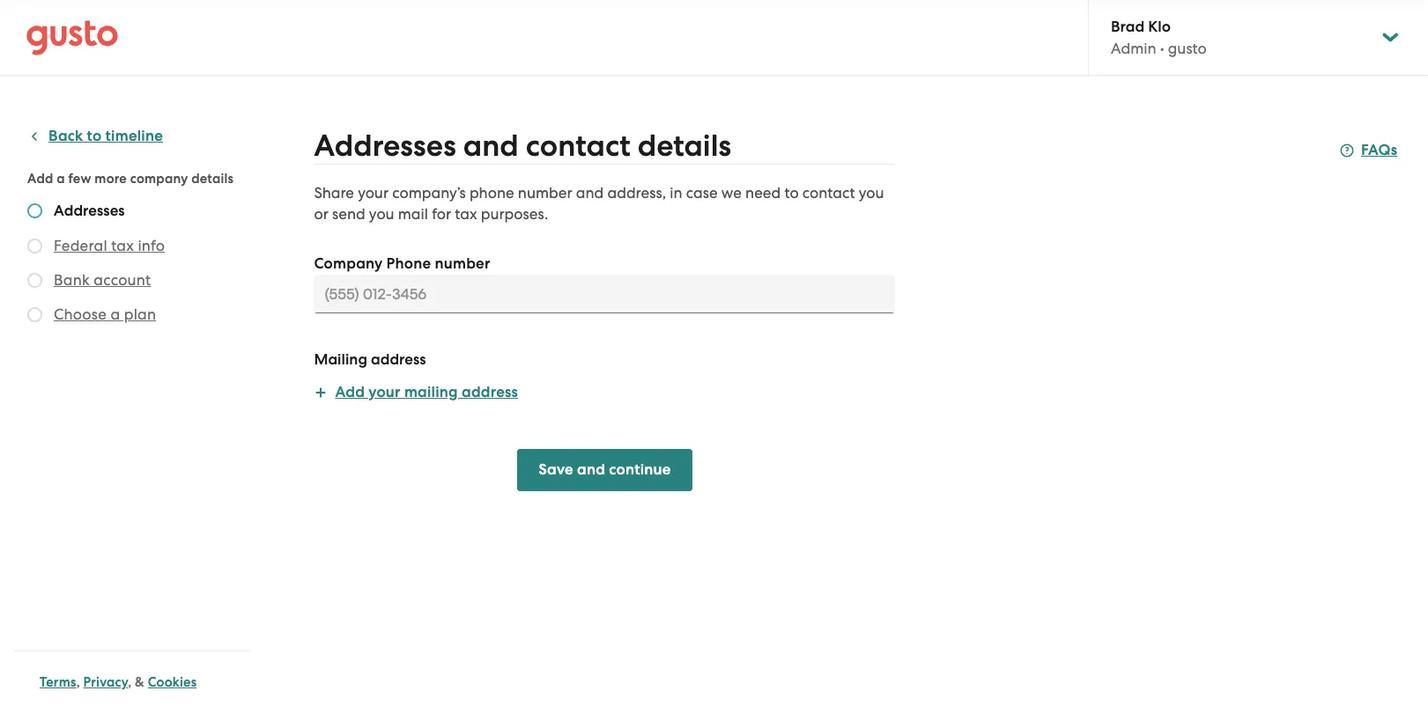 Task type: locate. For each thing, give the bounding box(es) containing it.
1 vertical spatial tax
[[111, 237, 134, 255]]

1 vertical spatial number
[[435, 255, 490, 273]]

tax
[[455, 205, 477, 223], [111, 237, 134, 255]]

Company Phone number telephone field
[[314, 275, 896, 314]]

faqs button
[[1340, 140, 1398, 161]]

number
[[518, 184, 572, 202], [435, 255, 490, 273]]

and for save
[[577, 461, 606, 479]]

choose
[[54, 306, 107, 323]]

your down mailing address
[[369, 383, 401, 402]]

contact
[[526, 128, 631, 164], [803, 184, 855, 202]]

your for add
[[369, 383, 401, 402]]

contact right need
[[803, 184, 855, 202]]

tax inside button
[[111, 237, 134, 255]]

details up in
[[638, 128, 731, 164]]

back
[[48, 127, 83, 145]]

tax left info
[[111, 237, 134, 255]]

bank account button
[[54, 270, 151, 291]]

mailing
[[404, 383, 458, 402]]

1 vertical spatial to
[[785, 184, 799, 202]]

few
[[68, 171, 91, 187]]

in
[[670, 184, 683, 202]]

, left privacy 'link'
[[76, 675, 80, 691]]

add a few more company details
[[27, 171, 234, 187]]

a for add
[[57, 171, 65, 187]]

1 horizontal spatial tax
[[455, 205, 477, 223]]

1 vertical spatial add
[[335, 383, 365, 402]]

addresses down few
[[54, 202, 125, 220]]

save and continue
[[539, 461, 671, 479]]

address up add your mailing address
[[371, 351, 426, 369]]

address right mailing
[[462, 383, 518, 402]]

a for choose
[[111, 306, 120, 323]]

0 vertical spatial tax
[[455, 205, 477, 223]]

and right 'save'
[[577, 461, 606, 479]]

a inside button
[[111, 306, 120, 323]]

more
[[95, 171, 127, 187]]

addresses inside list
[[54, 202, 125, 220]]

a left plan
[[111, 306, 120, 323]]

your
[[358, 184, 389, 202], [369, 383, 401, 402]]

1 vertical spatial you
[[369, 205, 394, 223]]

, left &
[[128, 675, 132, 691]]

check image for bank
[[27, 273, 42, 288]]

addresses for addresses and contact details
[[314, 128, 456, 164]]

contact up 'share your company's phone number and address, in case we need to contact you or send you mail for tax purposes.'
[[526, 128, 631, 164]]

1 horizontal spatial you
[[859, 184, 884, 202]]

0 horizontal spatial tax
[[111, 237, 134, 255]]

cookies
[[148, 675, 197, 691]]

1 vertical spatial contact
[[803, 184, 855, 202]]

0 vertical spatial your
[[358, 184, 389, 202]]

1 vertical spatial addresses
[[54, 202, 125, 220]]

a
[[57, 171, 65, 187], [111, 306, 120, 323]]

you
[[859, 184, 884, 202], [369, 205, 394, 223]]

address
[[371, 351, 426, 369], [462, 383, 518, 402]]

0 vertical spatial address
[[371, 351, 426, 369]]

and up phone
[[463, 128, 519, 164]]

privacy
[[83, 675, 128, 691]]

0 horizontal spatial to
[[87, 127, 102, 145]]

0 vertical spatial check image
[[27, 273, 42, 288]]

1 vertical spatial details
[[191, 171, 234, 187]]

company
[[130, 171, 188, 187]]

company's
[[392, 184, 466, 202]]

share
[[314, 184, 354, 202]]

privacy link
[[83, 675, 128, 691]]

2 check image from the top
[[27, 308, 42, 323]]

for
[[432, 205, 451, 223]]

1 horizontal spatial addresses
[[314, 128, 456, 164]]

0 horizontal spatial ,
[[76, 675, 80, 691]]

terms link
[[40, 675, 76, 691]]

1 check image from the top
[[27, 273, 42, 288]]

details right the 'company'
[[191, 171, 234, 187]]

and left address,
[[576, 184, 604, 202]]

tax right the for
[[455, 205, 477, 223]]

info
[[138, 237, 165, 255]]

0 vertical spatial add
[[27, 171, 53, 187]]

0 horizontal spatial a
[[57, 171, 65, 187]]

1 horizontal spatial a
[[111, 306, 120, 323]]

0 vertical spatial and
[[463, 128, 519, 164]]

company phone number
[[314, 255, 490, 273]]

1 horizontal spatial address
[[462, 383, 518, 402]]

,
[[76, 675, 80, 691], [128, 675, 132, 691]]

0 horizontal spatial add
[[27, 171, 53, 187]]

admin
[[1111, 40, 1157, 57]]

addresses up company's
[[314, 128, 456, 164]]

0 horizontal spatial addresses
[[54, 202, 125, 220]]

1 vertical spatial a
[[111, 306, 120, 323]]

continue
[[609, 461, 671, 479]]

0 horizontal spatial contact
[[526, 128, 631, 164]]

purposes.
[[481, 205, 548, 223]]

check image
[[27, 204, 42, 219], [27, 239, 42, 254]]

check image left choose
[[27, 308, 42, 323]]

terms
[[40, 675, 76, 691]]

2 vertical spatial and
[[577, 461, 606, 479]]

0 vertical spatial to
[[87, 127, 102, 145]]

a left few
[[57, 171, 65, 187]]

0 horizontal spatial you
[[369, 205, 394, 223]]

1 vertical spatial check image
[[27, 308, 42, 323]]

check image
[[27, 273, 42, 288], [27, 308, 42, 323]]

bank
[[54, 271, 90, 289]]

0 vertical spatial a
[[57, 171, 65, 187]]

and inside 'share your company's phone number and address, in case we need to contact you or send you mail for tax purposes.'
[[576, 184, 604, 202]]

add down mailing
[[335, 383, 365, 402]]

1 vertical spatial address
[[462, 383, 518, 402]]

1 vertical spatial check image
[[27, 239, 42, 254]]

addresses
[[314, 128, 456, 164], [54, 202, 125, 220]]

1 horizontal spatial contact
[[803, 184, 855, 202]]

0 horizontal spatial details
[[191, 171, 234, 187]]

and
[[463, 128, 519, 164], [576, 184, 604, 202], [577, 461, 606, 479]]

add left few
[[27, 171, 53, 187]]

company
[[314, 255, 383, 273]]

choose a plan button
[[54, 304, 156, 325]]

to
[[87, 127, 102, 145], [785, 184, 799, 202]]

federal tax info button
[[54, 235, 165, 256]]

0 vertical spatial number
[[518, 184, 572, 202]]

1 horizontal spatial number
[[518, 184, 572, 202]]

bank account
[[54, 271, 151, 289]]

1 horizontal spatial to
[[785, 184, 799, 202]]

and inside button
[[577, 461, 606, 479]]

account
[[94, 271, 151, 289]]

0 horizontal spatial number
[[435, 255, 490, 273]]

brad klo admin • gusto
[[1111, 18, 1207, 57]]

2 , from the left
[[128, 675, 132, 691]]

your inside 'share your company's phone number and address, in case we need to contact you or send you mail for tax purposes.'
[[358, 184, 389, 202]]

case
[[686, 184, 718, 202]]

save and continue button
[[518, 449, 692, 492]]

0 horizontal spatial address
[[371, 351, 426, 369]]

number up 'purposes.'
[[518, 184, 572, 202]]

addresses and contact details
[[314, 128, 731, 164]]

1 horizontal spatial details
[[638, 128, 731, 164]]

to right need
[[785, 184, 799, 202]]

number right phone
[[435, 255, 490, 273]]

cookies button
[[148, 672, 197, 694]]

federal tax info
[[54, 237, 165, 255]]

contact inside 'share your company's phone number and address, in case we need to contact you or send you mail for tax purposes.'
[[803, 184, 855, 202]]

check image left bank on the left
[[27, 273, 42, 288]]

addresses list
[[27, 202, 244, 329]]

1 vertical spatial your
[[369, 383, 401, 402]]

mailing
[[314, 351, 367, 369]]

your up send
[[358, 184, 389, 202]]

0 vertical spatial check image
[[27, 204, 42, 219]]

details
[[638, 128, 731, 164], [191, 171, 234, 187]]

1 horizontal spatial add
[[335, 383, 365, 402]]

plan
[[124, 306, 156, 323]]

to inside 'share your company's phone number and address, in case we need to contact you or send you mail for tax purposes.'
[[785, 184, 799, 202]]

0 vertical spatial addresses
[[314, 128, 456, 164]]

add
[[27, 171, 53, 187], [335, 383, 365, 402]]

1 vertical spatial and
[[576, 184, 604, 202]]

to right back
[[87, 127, 102, 145]]

1 horizontal spatial ,
[[128, 675, 132, 691]]

your for share
[[358, 184, 389, 202]]



Task type: describe. For each thing, give the bounding box(es) containing it.
klo
[[1149, 18, 1171, 36]]

and for addresses
[[463, 128, 519, 164]]

&
[[135, 675, 145, 691]]

phone
[[470, 184, 514, 202]]

check image for choose
[[27, 308, 42, 323]]

save
[[539, 461, 574, 479]]

1 , from the left
[[76, 675, 80, 691]]

back to timeline button
[[27, 126, 163, 147]]

tax inside 'share your company's phone number and address, in case we need to contact you or send you mail for tax purposes.'
[[455, 205, 477, 223]]

mailing address
[[314, 351, 426, 369]]

timeline
[[105, 127, 163, 145]]

2 check image from the top
[[27, 239, 42, 254]]

faqs
[[1362, 141, 1398, 160]]

1 check image from the top
[[27, 204, 42, 219]]

number inside 'share your company's phone number and address, in case we need to contact you or send you mail for tax purposes.'
[[518, 184, 572, 202]]

need
[[746, 184, 781, 202]]

add your mailing address
[[335, 383, 518, 402]]

federal
[[54, 237, 107, 255]]

0 vertical spatial details
[[638, 128, 731, 164]]

to inside button
[[87, 127, 102, 145]]

add for add a few more company details
[[27, 171, 53, 187]]

gusto
[[1168, 40, 1207, 57]]

mail
[[398, 205, 428, 223]]

or
[[314, 205, 329, 223]]

add for add your mailing address
[[335, 383, 365, 402]]

we
[[722, 184, 742, 202]]

brad
[[1111, 18, 1145, 36]]

•
[[1160, 40, 1165, 57]]

home image
[[26, 20, 118, 55]]

back to timeline
[[48, 127, 163, 145]]

phone
[[387, 255, 431, 273]]

address,
[[608, 184, 666, 202]]

terms , privacy , & cookies
[[40, 675, 197, 691]]

share your company's phone number and address, in case we need to contact you or send you mail for tax purposes.
[[314, 184, 884, 223]]

choose a plan
[[54, 306, 156, 323]]

0 vertical spatial you
[[859, 184, 884, 202]]

addresses for addresses
[[54, 202, 125, 220]]

0 vertical spatial contact
[[526, 128, 631, 164]]

send
[[332, 205, 365, 223]]



Task type: vqa. For each thing, say whether or not it's contained in the screenshot.
first's 14
no



